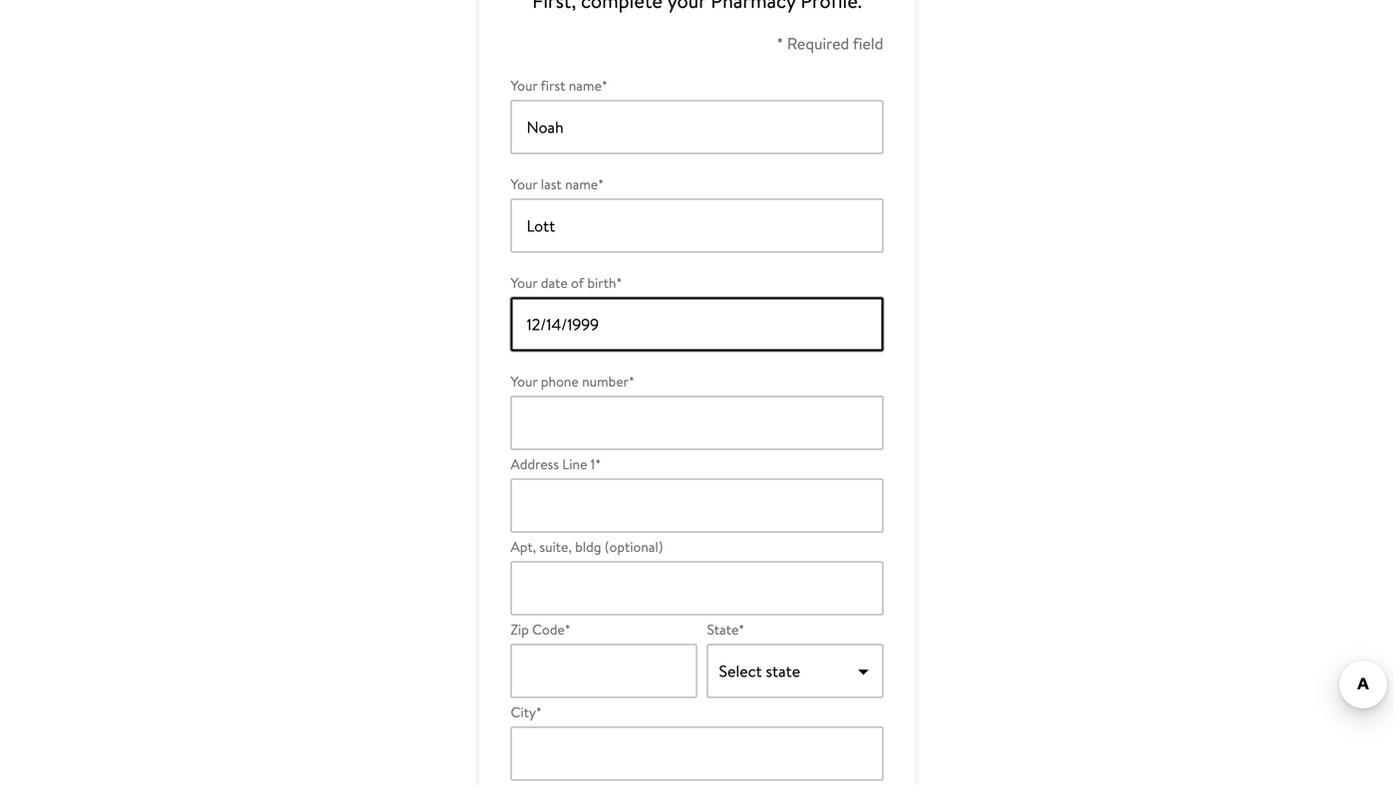 Task type: vqa. For each thing, say whether or not it's contained in the screenshot.
Your phone number* your
yes



Task type: locate. For each thing, give the bounding box(es) containing it.
suite,
[[540, 537, 572, 557]]

zip code*
[[511, 620, 571, 639]]

last
[[541, 174, 562, 194]]

city*
[[511, 703, 542, 722]]

code*
[[532, 620, 571, 639]]

apt,
[[511, 537, 536, 557]]

address line 1*
[[511, 455, 601, 474]]

1 vertical spatial name*
[[565, 174, 604, 194]]

apt, suite, bldg (optional)
[[511, 537, 663, 557]]

name* for your last name*
[[565, 174, 604, 194]]

name* for your first name*
[[569, 76, 608, 95]]

Your first name* field
[[511, 100, 884, 154]]

1*
[[591, 455, 601, 474]]

bldg
[[575, 537, 601, 557]]

zip
[[511, 620, 529, 639]]

your first name*
[[511, 76, 608, 95]]

4 your from the top
[[511, 372, 538, 391]]

3 your from the top
[[511, 273, 538, 293]]

phone
[[541, 372, 579, 391]]

birth*
[[587, 273, 622, 293]]

your for your date of birth*
[[511, 273, 538, 293]]

your left phone
[[511, 372, 538, 391]]

name*
[[569, 76, 608, 95], [565, 174, 604, 194]]

0 vertical spatial name*
[[569, 76, 608, 95]]

field
[[853, 32, 884, 54]]

name* right last in the left of the page
[[565, 174, 604, 194]]

Zip Code* field
[[511, 644, 697, 698]]

2 your from the top
[[511, 174, 538, 194]]

* required field
[[777, 32, 884, 54]]

Your phone number* field
[[511, 396, 884, 450]]

1 your from the top
[[511, 76, 538, 95]]

your left date
[[511, 273, 538, 293]]

your
[[511, 76, 538, 95], [511, 174, 538, 194], [511, 273, 538, 293], [511, 372, 538, 391]]

your left last in the left of the page
[[511, 174, 538, 194]]

(optional)
[[605, 537, 663, 557]]

Your last name* field
[[511, 199, 884, 253]]

your phone number*
[[511, 372, 635, 391]]

name* right first
[[569, 76, 608, 95]]

line
[[562, 455, 587, 474]]

your left first
[[511, 76, 538, 95]]



Task type: describe. For each thing, give the bounding box(es) containing it.
date
[[541, 273, 568, 293]]

City* field
[[511, 727, 884, 781]]

required
[[787, 32, 850, 54]]

Address Line 1* field
[[511, 479, 884, 533]]

your date of birth*
[[511, 273, 622, 293]]

Apt, suite, bldg (optional) field
[[511, 562, 884, 616]]

your for your first name*
[[511, 76, 538, 95]]

Your date of birth* field
[[511, 298, 884, 351]]

first
[[541, 76, 566, 95]]

of
[[571, 273, 584, 293]]

number*
[[582, 372, 635, 391]]

*
[[777, 32, 784, 54]]

your last name*
[[511, 174, 604, 194]]

your for your last name*
[[511, 174, 538, 194]]

your for your phone number*
[[511, 372, 538, 391]]

address
[[511, 455, 559, 474]]

state*
[[707, 620, 745, 639]]



